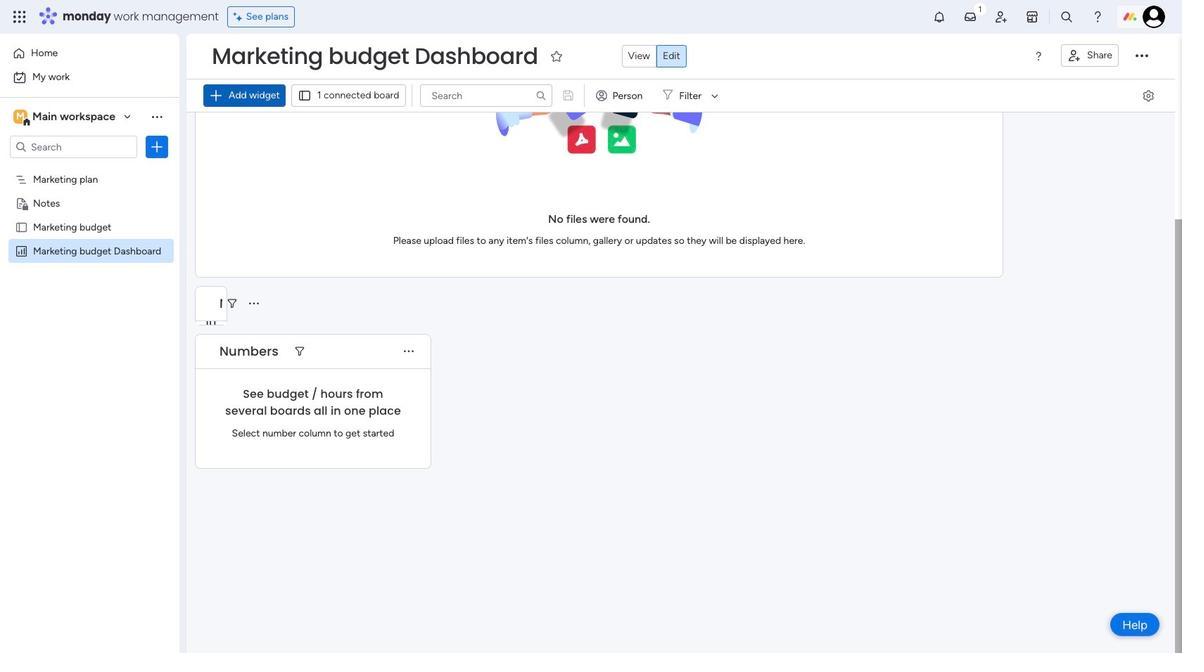 Task type: locate. For each thing, give the bounding box(es) containing it.
1 image
[[974, 1, 987, 17]]

search everything image
[[1060, 10, 1074, 24]]

1 vertical spatial more dots image
[[404, 347, 414, 357]]

select product image
[[13, 10, 27, 24]]

2 vertical spatial option
[[0, 166, 179, 169]]

share image
[[1068, 49, 1082, 63]]

help image
[[1091, 10, 1105, 24]]

Search in workspace field
[[30, 139, 118, 155]]

1 horizontal spatial more dots image
[[404, 347, 414, 357]]

notifications image
[[932, 10, 947, 24]]

workspace image
[[13, 109, 27, 125]]

menu image
[[1033, 51, 1044, 62]]

0 vertical spatial more dots image
[[249, 299, 259, 309]]

None search field
[[420, 84, 552, 107]]

more dots image
[[249, 299, 259, 309], [404, 347, 414, 357]]

list box
[[0, 164, 179, 453]]

banner
[[186, 34, 1175, 113]]

private board image
[[15, 196, 28, 210]]

monday marketplace image
[[1025, 10, 1039, 24]]

settings image
[[1141, 88, 1156, 103]]

workspace options image
[[150, 110, 164, 124]]

option
[[8, 42, 171, 65], [8, 66, 171, 89], [0, 166, 179, 169]]

public board image
[[15, 220, 28, 234]]

None field
[[208, 42, 542, 71], [216, 343, 282, 361], [208, 42, 542, 71], [216, 343, 282, 361]]



Task type: describe. For each thing, give the bounding box(es) containing it.
update feed image
[[963, 10, 977, 24]]

kendall parks image
[[1143, 6, 1165, 28]]

display modes group
[[622, 45, 687, 68]]

Filter dashboard by text search field
[[420, 84, 552, 107]]

0 horizontal spatial more dots image
[[249, 299, 259, 309]]

see plans image
[[233, 9, 246, 25]]

options image
[[150, 140, 164, 154]]

invite members image
[[994, 10, 1008, 24]]

public dashboard image
[[15, 244, 28, 258]]

1 vertical spatial option
[[8, 66, 171, 89]]

workspace selection element
[[13, 108, 118, 127]]

more options image
[[1136, 50, 1149, 63]]

arrow down image
[[706, 87, 723, 104]]

0 vertical spatial option
[[8, 42, 171, 65]]

search image
[[535, 90, 546, 101]]

add to favorites image
[[549, 49, 563, 63]]



Task type: vqa. For each thing, say whether or not it's contained in the screenshot.
Share ICON
yes



